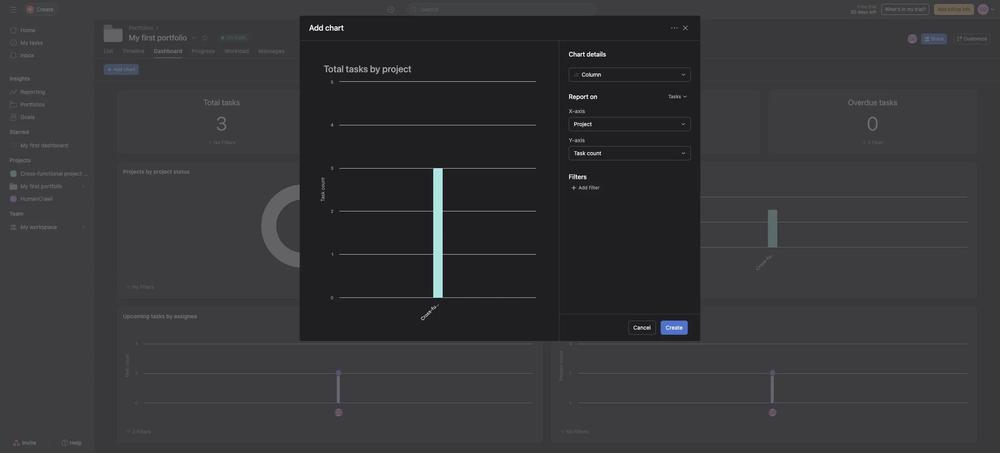 Task type: locate. For each thing, give the bounding box(es) containing it.
plan
[[83, 170, 94, 177]]

close image
[[683, 25, 689, 31]]

project
[[64, 170, 82, 177]]

projects button
[[0, 156, 31, 164]]

projects for projects by owner
[[557, 313, 579, 319]]

1 vertical spatial add
[[114, 66, 122, 72]]

search button
[[408, 3, 596, 16]]

add inside button
[[938, 6, 947, 12]]

1 horizontal spatial 0 button
[[867, 112, 879, 134]]

tasks right upcoming
[[151, 313, 165, 319]]

1 horizontal spatial no filters
[[214, 140, 236, 145]]

filter
[[589, 185, 600, 191]]

first for dashboard
[[30, 142, 40, 149]]

first left dashboard
[[30, 142, 40, 149]]

no filters for projects by owner
[[567, 429, 588, 435]]

3 button for total tasks
[[216, 112, 227, 134]]

0 horizontal spatial portfolios link
[[5, 98, 90, 111]]

no for total tasks
[[214, 140, 220, 145]]

no filters for projects by project status
[[132, 284, 154, 290]]

0
[[433, 112, 445, 134], [867, 112, 879, 134]]

my for my tasks
[[20, 39, 28, 46]]

my down starred
[[20, 142, 28, 149]]

2 horizontal spatial no filters button
[[557, 426, 592, 437]]

projects for projects by project status
[[123, 168, 144, 175]]

total tasks
[[203, 98, 240, 107]]

0 vertical spatial projects
[[9, 157, 31, 163]]

progress
[[192, 48, 215, 54]]

projects inside projects dropdown button
[[9, 157, 31, 163]]

first inside projects "element"
[[30, 183, 40, 189]]

billing
[[948, 6, 961, 12]]

task
[[574, 150, 586, 156]]

projects up cross-
[[9, 157, 31, 163]]

3 down total tasks
[[216, 112, 227, 134]]

2 vertical spatial add
[[579, 185, 588, 191]]

tasks for my
[[30, 39, 43, 46]]

on
[[434, 217, 441, 223]]

projects by project status
[[123, 168, 190, 175]]

in
[[902, 6, 906, 12]]

projects left by
[[123, 168, 144, 175]]

0 horizontal spatial add
[[114, 66, 122, 72]]

1 horizontal spatial co
[[769, 409, 777, 415]]

my inside global element
[[20, 39, 28, 46]]

first inside starred element
[[30, 142, 40, 149]]

no filters
[[214, 140, 236, 145], [132, 284, 154, 290], [567, 429, 588, 435]]

0 for first 0 button
[[433, 112, 445, 134]]

2 3 button from the left
[[650, 112, 662, 134]]

2 horizontal spatial tasks
[[588, 168, 602, 175]]

track
[[442, 217, 453, 223]]

my inside starred element
[[20, 142, 28, 149]]

co
[[909, 36, 916, 41], [335, 409, 342, 415], [769, 409, 777, 415]]

timeline
[[123, 48, 145, 54]]

add chart
[[309, 23, 344, 32]]

0 horizontal spatial 3 button
[[216, 112, 227, 134]]

2 vertical spatial no filters button
[[557, 426, 592, 437]]

add inside dropdown button
[[579, 185, 588, 191]]

messages
[[258, 48, 285, 54]]

1 horizontal spatial portfolios
[[129, 24, 153, 31]]

by
[[146, 168, 152, 175]]

1 horizontal spatial no filters button
[[206, 139, 238, 147]]

0 vertical spatial portfolios
[[129, 24, 153, 31]]

1 3 from the left
[[216, 112, 227, 134]]

filters for upcoming tasks by assignee
[[137, 429, 151, 435]]

2 vertical spatial tasks
[[151, 313, 165, 319]]

goals link
[[5, 111, 90, 123]]

my first dashboard link
[[5, 139, 90, 152]]

teams element
[[0, 207, 94, 235]]

project
[[574, 121, 592, 127]]

my for my first portfolio
[[129, 33, 140, 42]]

filters for total tasks
[[222, 140, 236, 145]]

1 horizontal spatial tasks
[[151, 313, 165, 319]]

1 3 button from the left
[[216, 112, 227, 134]]

portfolios link up my first portfolio
[[129, 24, 153, 32]]

0 horizontal spatial 0
[[433, 112, 445, 134]]

global element
[[0, 19, 94, 66]]

no
[[214, 140, 220, 145], [434, 229, 441, 235], [132, 284, 139, 290], [567, 429, 573, 435]]

2 vertical spatial projects
[[557, 313, 579, 319]]

cancel
[[634, 324, 651, 331]]

portfolios up my first portfolio
[[129, 24, 153, 31]]

3 for incomplete tasks
[[650, 112, 662, 134]]

0 horizontal spatial tasks
[[30, 39, 43, 46]]

1 horizontal spatial add
[[579, 185, 588, 191]]

1 vertical spatial no filters
[[132, 284, 154, 290]]

3 button
[[216, 112, 227, 134], [650, 112, 662, 134]]

add for add billing info
[[938, 6, 947, 12]]

left
[[870, 9, 877, 15]]

2 vertical spatial no filters
[[567, 429, 588, 435]]

1 vertical spatial portfolios
[[20, 101, 45, 108]]

Total tasks by project text field
[[319, 60, 540, 78]]

timeline link
[[123, 48, 145, 58]]

0 horizontal spatial 3
[[216, 112, 227, 134]]

what's in my trial?
[[885, 6, 926, 12]]

my for my workspace
[[20, 224, 28, 230]]

my inside teams element
[[20, 224, 28, 230]]

add left billing
[[938, 6, 947, 12]]

0 vertical spatial axis
[[575, 108, 585, 114]]

0 vertical spatial add
[[938, 6, 947, 12]]

y-
[[569, 137, 575, 143]]

search
[[421, 6, 439, 13]]

0 horizontal spatial no filters
[[132, 284, 154, 290]]

axis for x-
[[575, 108, 585, 114]]

portfolios link down reporting
[[5, 98, 90, 111]]

2 horizontal spatial no filters
[[567, 429, 588, 435]]

add inside button
[[114, 66, 122, 72]]

add filter
[[579, 185, 600, 191]]

1 vertical spatial axis
[[575, 137, 585, 143]]

my up timeline
[[129, 33, 140, 42]]

1 filter
[[869, 140, 884, 145]]

filter
[[872, 140, 884, 145]]

1 horizontal spatial projects
[[123, 168, 144, 175]]

humancrawl
[[20, 195, 53, 202]]

add to starred image
[[202, 35, 208, 41]]

portfolios down reporting
[[20, 101, 45, 108]]

workspace
[[30, 224, 57, 230]]

info
[[963, 6, 971, 12]]

2 horizontal spatial co
[[909, 36, 916, 41]]

my down team
[[20, 224, 28, 230]]

tasks
[[669, 93, 681, 99]]

first up the 'humancrawl' at the top of the page
[[30, 183, 40, 189]]

add billing info
[[938, 6, 971, 12]]

list link
[[104, 48, 113, 58]]

no for projects by owner
[[567, 429, 573, 435]]

2 first from the top
[[30, 183, 40, 189]]

0 vertical spatial first
[[30, 142, 40, 149]]

0 horizontal spatial co
[[335, 409, 342, 415]]

column
[[582, 71, 601, 78]]

add left "chart"
[[114, 66, 122, 72]]

no for projects by project status
[[132, 284, 139, 290]]

1 horizontal spatial 3 button
[[650, 112, 662, 134]]

2 horizontal spatial projects
[[557, 313, 579, 319]]

my up inbox
[[20, 39, 28, 46]]

1 horizontal spatial portfolios link
[[129, 24, 153, 32]]

insights button
[[0, 75, 30, 83]]

my inside projects "element"
[[20, 183, 28, 189]]

0 vertical spatial tasks
[[30, 39, 43, 46]]

add left filter
[[579, 185, 588, 191]]

2 horizontal spatial add
[[938, 6, 947, 12]]

by assignee
[[166, 313, 197, 319]]

co for projects by owner
[[769, 409, 777, 415]]

count
[[587, 150, 602, 156]]

3 down "incomplete tasks"
[[650, 112, 662, 134]]

1 0 from the left
[[433, 112, 445, 134]]

tasks up filter
[[588, 168, 602, 175]]

add
[[938, 6, 947, 12], [114, 66, 122, 72], [579, 185, 588, 191]]

0 horizontal spatial portfolios
[[20, 101, 45, 108]]

trial
[[869, 4, 877, 9]]

my for my first portfolio
[[20, 183, 28, 189]]

first for portfolio
[[30, 183, 40, 189]]

2 3 from the left
[[650, 112, 662, 134]]

add chart
[[114, 66, 135, 72]]

cross-functional project plan
[[20, 170, 94, 177]]

starred element
[[0, 125, 94, 153]]

axis
[[575, 108, 585, 114], [575, 137, 585, 143]]

project status
[[154, 168, 190, 175]]

0 horizontal spatial 0 button
[[433, 112, 445, 134]]

2 0 from the left
[[867, 112, 879, 134]]

1 first from the top
[[30, 142, 40, 149]]

1 vertical spatial tasks
[[588, 168, 602, 175]]

1 vertical spatial projects
[[123, 168, 144, 175]]

my for my first dashboard
[[20, 142, 28, 149]]

1 vertical spatial no filters button
[[123, 282, 158, 293]]

axis up project
[[575, 108, 585, 114]]

filters for projects by project status
[[140, 284, 154, 290]]

by owner
[[580, 313, 604, 319]]

upcoming tasks by assignee
[[123, 313, 197, 319]]

0 horizontal spatial projects
[[9, 157, 31, 163]]

projects
[[9, 157, 31, 163], [123, 168, 144, 175], [557, 313, 579, 319]]

tasks inside the my tasks link
[[30, 39, 43, 46]]

cancel button
[[629, 321, 656, 335]]

y-axis
[[569, 137, 585, 143]]

task count
[[574, 150, 602, 156]]

0 vertical spatial no filters button
[[206, 139, 238, 147]]

team
[[9, 210, 23, 217]]

1 horizontal spatial 3
[[650, 112, 662, 134]]

goals
[[20, 114, 35, 120]]

axis for y-
[[575, 137, 585, 143]]

reporting
[[20, 88, 45, 95]]

1 horizontal spatial 0
[[867, 112, 879, 134]]

0 vertical spatial portfolios link
[[129, 24, 153, 32]]

portfolios
[[129, 24, 153, 31], [20, 101, 45, 108]]

0 horizontal spatial no filters button
[[123, 282, 158, 293]]

3 button down total tasks
[[216, 112, 227, 134]]

axis up task
[[575, 137, 585, 143]]

tasks down home
[[30, 39, 43, 46]]

0 vertical spatial no filters
[[214, 140, 236, 145]]

1 0 button from the left
[[433, 112, 445, 134]]

tasks for incomplete
[[588, 168, 602, 175]]

my tasks link
[[5, 37, 90, 49]]

portfolios link
[[129, 24, 153, 32], [5, 98, 90, 111]]

x-
[[569, 108, 575, 114]]

my down cross-
[[20, 183, 28, 189]]

1 vertical spatial first
[[30, 183, 40, 189]]

3 button down "incomplete tasks"
[[650, 112, 662, 134]]

incomplete tasks
[[627, 98, 685, 107]]

projects left by owner
[[557, 313, 579, 319]]



Task type: vqa. For each thing, say whether or not it's contained in the screenshot.
the bottom Thought
no



Task type: describe. For each thing, give the bounding box(es) containing it.
add for add chart
[[114, 66, 122, 72]]

overdue tasks
[[848, 98, 898, 107]]

2 filters
[[132, 429, 151, 435]]

report on
[[569, 93, 598, 100]]

show options image
[[191, 35, 197, 41]]

list
[[104, 48, 113, 54]]

30
[[851, 9, 857, 15]]

create
[[666, 324, 683, 331]]

on track
[[434, 217, 453, 223]]

inbox link
[[5, 49, 90, 62]]

inbox
[[20, 52, 34, 59]]

2 0 button from the left
[[867, 112, 879, 134]]

no filters button for projects by owner
[[557, 426, 592, 437]]

my tasks
[[20, 39, 43, 46]]

what's
[[885, 6, 901, 12]]

invite button
[[7, 436, 41, 450]]

add for add filter
[[579, 185, 588, 191]]

co for upcoming tasks by assignee
[[335, 409, 342, 415]]

no filters for total tasks
[[214, 140, 236, 145]]

updates
[[457, 229, 475, 235]]

2 filters button
[[123, 426, 154, 437]]

projects element
[[0, 153, 94, 207]]

humancrawl link
[[5, 193, 90, 205]]

reporting link
[[5, 86, 90, 98]]

dashboard
[[154, 48, 182, 54]]

progress link
[[192, 48, 215, 58]]

workload
[[224, 48, 249, 54]]

3 for total tasks
[[216, 112, 227, 134]]

x-axis
[[569, 108, 585, 114]]

upcoming
[[123, 313, 150, 319]]

filters for projects by owner
[[574, 429, 588, 435]]

starred button
[[0, 128, 29, 136]]

chart details
[[569, 51, 606, 58]]

no filters button for projects by project status
[[123, 282, 158, 293]]

my first portfolio
[[129, 33, 187, 42]]

1 vertical spatial portfolios link
[[5, 98, 90, 111]]

dashboard link
[[154, 48, 182, 58]]

starred
[[9, 129, 29, 135]]

portfolios inside insights element
[[20, 101, 45, 108]]

share
[[931, 36, 944, 41]]

home
[[20, 27, 35, 33]]

no recent updates
[[434, 229, 475, 235]]

trial?
[[915, 6, 926, 12]]

workload link
[[224, 48, 249, 58]]

incomplete tasks by project
[[557, 168, 629, 175]]

more actions image
[[672, 25, 678, 31]]

my first portfolio
[[20, 183, 62, 189]]

chart
[[124, 66, 135, 72]]

search list box
[[408, 3, 596, 16]]

project button
[[569, 117, 691, 131]]

by project
[[603, 168, 629, 175]]

create button
[[661, 321, 688, 335]]

cross-functional project plan link
[[5, 167, 94, 180]]

days
[[858, 9, 868, 15]]

my workspace
[[20, 224, 57, 230]]

no filters button for total tasks
[[206, 139, 238, 147]]

1 filter button
[[860, 139, 886, 147]]

my workspace link
[[5, 221, 90, 233]]

first portfolio
[[142, 33, 187, 42]]

recent
[[442, 229, 456, 235]]

incomplete
[[557, 168, 586, 175]]

task count button
[[569, 146, 691, 160]]

cross-
[[20, 170, 37, 177]]

projects for projects
[[9, 157, 31, 163]]

projects by owner
[[557, 313, 604, 319]]

my first portfolio link
[[5, 180, 90, 193]]

3 button for incomplete tasks
[[650, 112, 662, 134]]

1
[[869, 140, 871, 145]]

tasks button
[[665, 91, 691, 102]]

add chart button
[[104, 64, 139, 75]]

my first dashboard
[[20, 142, 68, 149]]

insights element
[[0, 72, 94, 125]]

my
[[907, 6, 914, 12]]

hide sidebar image
[[10, 6, 17, 13]]

0 for second 0 button
[[867, 112, 879, 134]]

what's in my trial? button
[[882, 4, 930, 15]]

free trial 30 days left
[[851, 4, 877, 15]]

dashboard
[[41, 142, 68, 149]]

invite
[[22, 439, 36, 446]]

tasks for upcoming
[[151, 313, 165, 319]]



